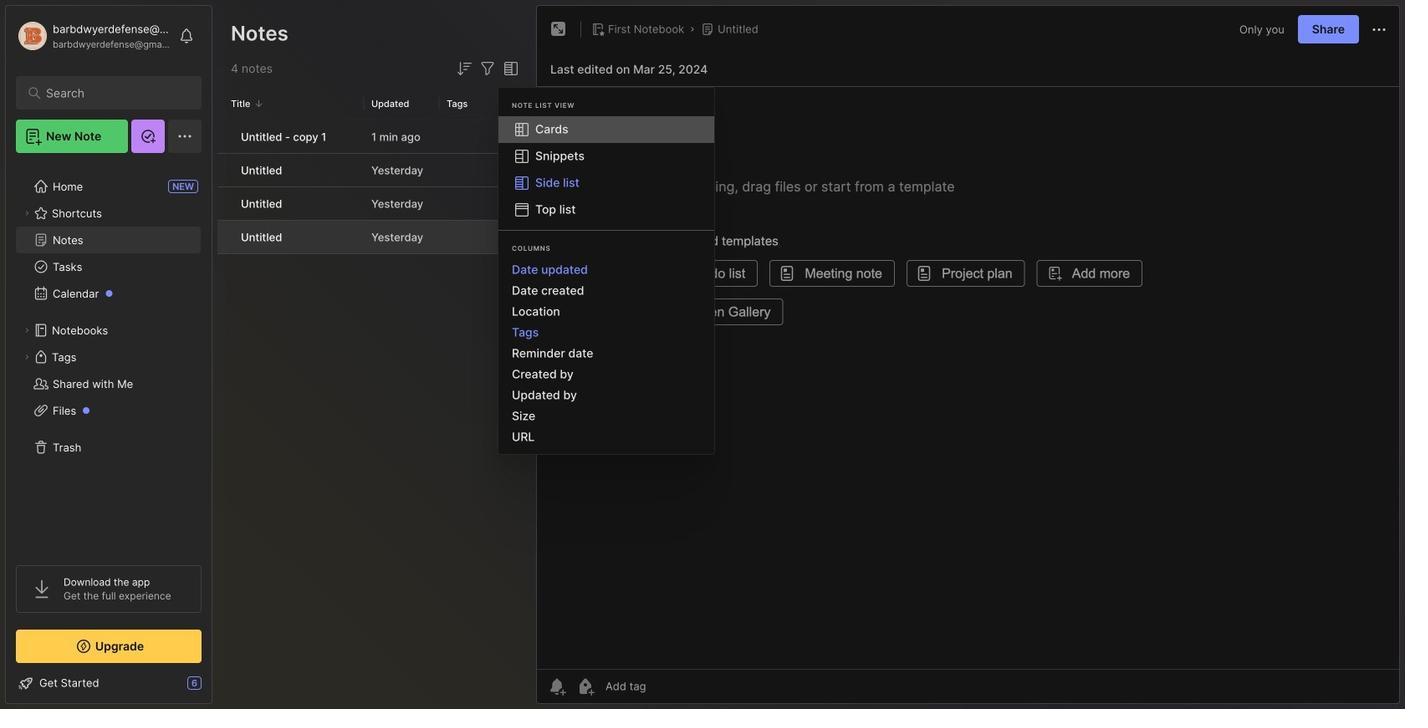 Task type: describe. For each thing, give the bounding box(es) containing it.
3 cell from the top
[[218, 187, 231, 220]]

more actions image
[[1369, 20, 1390, 40]]

1 cell from the top
[[218, 120, 231, 153]]

click to collapse image
[[211, 678, 224, 699]]

tree inside main element
[[6, 163, 212, 550]]

Add filters field
[[478, 59, 498, 79]]

1 dropdown list menu from the top
[[499, 116, 714, 223]]

Note Editor text field
[[537, 86, 1400, 669]]

View options field
[[498, 59, 521, 79]]

none search field inside main element
[[46, 83, 179, 103]]

Help and Learning task checklist field
[[6, 670, 212, 697]]

expand notebooks image
[[22, 325, 32, 335]]



Task type: locate. For each thing, give the bounding box(es) containing it.
add filters image
[[478, 59, 498, 79]]

More actions field
[[1369, 19, 1390, 40]]

menu item
[[499, 116, 714, 143]]

row group
[[218, 120, 531, 255]]

expand tags image
[[22, 352, 32, 362]]

tree
[[6, 163, 212, 550]]

4 cell from the top
[[218, 221, 231, 253]]

2 cell from the top
[[218, 154, 231, 187]]

main element
[[0, 0, 218, 709]]

0 vertical spatial dropdown list menu
[[499, 116, 714, 223]]

dropdown list menu
[[499, 116, 714, 223], [499, 259, 714, 448]]

expand note image
[[549, 19, 569, 39]]

note window element
[[536, 5, 1400, 709]]

Search text field
[[46, 85, 179, 101]]

cell
[[218, 120, 231, 153], [218, 154, 231, 187], [218, 187, 231, 220], [218, 221, 231, 253]]

Account field
[[16, 19, 171, 53]]

add a reminder image
[[547, 677, 567, 697]]

1 vertical spatial dropdown list menu
[[499, 259, 714, 448]]

add tag image
[[576, 677, 596, 697]]

Add tag field
[[604, 679, 729, 694]]

None search field
[[46, 83, 179, 103]]

2 dropdown list menu from the top
[[499, 259, 714, 448]]

Sort options field
[[454, 59, 474, 79]]



Task type: vqa. For each thing, say whether or not it's contained in the screenshot.
the top /
no



